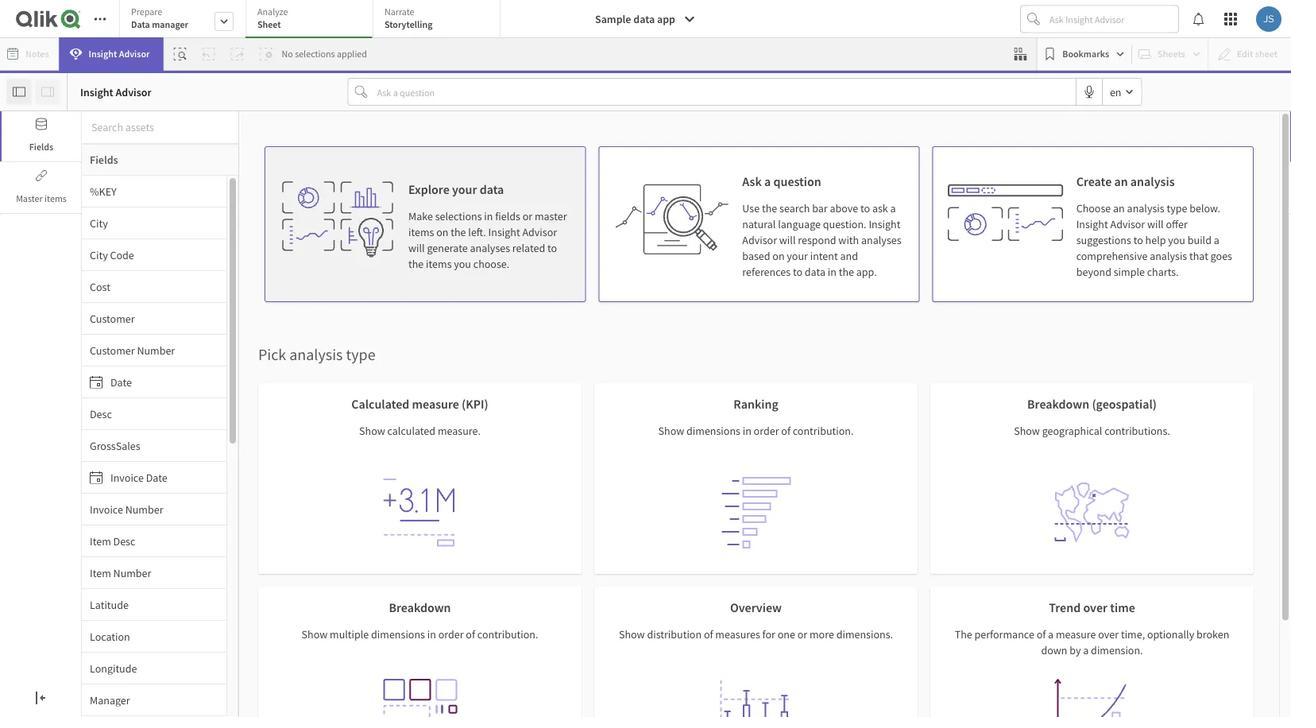 Task type: locate. For each thing, give the bounding box(es) containing it.
selections inside the make selections in fields or master items on the left. insight advisor will generate analyses related to the items you choose.
[[435, 209, 482, 223]]

sample
[[595, 12, 632, 26]]

0 horizontal spatial generate
[[372, 476, 413, 490]]

1 vertical spatial customer
[[90, 343, 135, 357]]

0 horizontal spatial date
[[110, 375, 132, 389]]

%key
[[90, 184, 117, 198]]

on inside use the search bar above to ask a natural language question. insight advisor will respond with analyses based on your intent and references to data in the app.
[[773, 249, 785, 263]]

insight advisor down data
[[89, 48, 150, 60]]

code
[[110, 248, 134, 262]]

1 vertical spatial generate
[[372, 476, 413, 490]]

0 horizontal spatial dimensions
[[371, 627, 425, 642]]

explore for explore your data directly or let qlik generate insights for you with
[[358, 454, 393, 469]]

natural
[[743, 217, 776, 231]]

create for create an analysis
[[1077, 173, 1112, 189]]

and inside 'to start creating visualizations and build your new sheet.'
[[882, 478, 899, 492]]

2 vertical spatial insight advisor
[[394, 498, 460, 511]]

or for fields
[[523, 209, 533, 223]]

sample data app
[[595, 12, 676, 26]]

advisor inside the make selections in fields or master items on the left. insight advisor will generate analyses related to the items you choose.
[[523, 225, 557, 239]]

0 horizontal spatial will
[[409, 241, 425, 255]]

en button
[[1103, 79, 1142, 105]]

fields
[[495, 209, 521, 223]]

type up calculated on the bottom
[[346, 345, 376, 364]]

0 vertical spatial selections
[[295, 48, 335, 60]]

0 horizontal spatial .
[[471, 497, 473, 511]]

item for item number
[[90, 566, 111, 580]]

generate down the make
[[427, 241, 468, 255]]

a inside choose an analysis type below. insight advisor will offer suggestions to help you build a comprehensive analysis that goes beyond simple charts.
[[1214, 233, 1220, 247]]

master
[[535, 209, 567, 223]]

this down save
[[472, 521, 490, 535]]

broken
[[1197, 627, 1230, 642]]

an down create an analysis at top
[[1114, 201, 1125, 215]]

data down the "intent" on the right of page
[[805, 265, 826, 279]]

item
[[90, 534, 111, 548], [90, 566, 111, 580]]

1 vertical spatial and
[[882, 478, 899, 492]]

insights left the discover on the bottom left of the page
[[361, 521, 398, 535]]

2 horizontal spatial or
[[798, 627, 808, 642]]

data down the (kpi)
[[461, 422, 485, 438]]

0 vertical spatial and
[[841, 249, 858, 263]]

0 vertical spatial items
[[45, 192, 67, 205]]

0 vertical spatial for
[[454, 476, 467, 490]]

storytelling
[[385, 18, 433, 31]]

explore down the calculated measure (kpi)
[[396, 422, 438, 438]]

choose inside choose an analysis type below. insight advisor will offer suggestions to help you build a comprehensive analysis that goes beyond simple charts.
[[1077, 201, 1112, 215]]

explore for explore your data
[[409, 181, 450, 197]]

generate
[[427, 241, 468, 255], [372, 476, 413, 490]]

selections up left.
[[435, 209, 482, 223]]

build
[[1188, 233, 1212, 247], [902, 478, 926, 492]]

2 vertical spatial an
[[471, 239, 491, 263]]

to inside the . save any insights you discover to this sheet.
[[461, 521, 470, 535]]

0 vertical spatial item
[[90, 534, 111, 548]]

1 vertical spatial new
[[589, 454, 608, 469]]

a up goes
[[1214, 233, 1220, 247]]

sheet. down can
[[632, 521, 660, 535]]

manager
[[152, 18, 188, 31]]

data inside explore your data directly or let qlik generate insights for you with
[[418, 454, 439, 469]]

create up creating
[[795, 422, 830, 438]]

be
[[653, 500, 665, 514]]

tab list containing prepare
[[119, 0, 506, 40]]

sheet. down the any
[[492, 521, 520, 535]]

1 vertical spatial create
[[795, 422, 830, 438]]

new for find
[[589, 454, 608, 469]]

build inside choose an analysis type below. insight advisor will offer suggestions to help you build a comprehensive analysis that goes beyond simple charts.
[[1188, 233, 1212, 247]]

generate down calculated
[[372, 476, 413, 490]]

bookmarks
[[1063, 48, 1110, 60]]

order
[[754, 424, 779, 438], [439, 627, 464, 642]]

sheet. for this
[[492, 521, 520, 535]]

breakdown for breakdown
[[389, 599, 451, 615]]

show down calculated on the bottom
[[359, 424, 385, 438]]

to right the discover on the bottom left of the page
[[461, 521, 470, 535]]

this down any at bottom right
[[708, 500, 726, 514]]

no
[[282, 48, 293, 60]]

2 horizontal spatial will
[[1148, 217, 1164, 231]]

0 horizontal spatial this
[[472, 521, 490, 535]]

1 horizontal spatial create
[[1077, 173, 1112, 189]]

0 horizontal spatial with
[[489, 476, 509, 490]]

fields up %key
[[90, 153, 118, 167]]

selections right no
[[295, 48, 335, 60]]

new left the analytics
[[832, 422, 856, 438]]

1 horizontal spatial build
[[1188, 233, 1212, 247]]

selections
[[295, 48, 335, 60], [435, 209, 482, 223]]

and down start
[[882, 478, 899, 492]]

1 horizontal spatial choose
[[1077, 201, 1112, 215]]

number down invoice date
[[125, 502, 163, 516]]

2 vertical spatial explore
[[358, 454, 393, 469]]

. left save
[[471, 497, 473, 511]]

create up suggestions
[[1077, 173, 1112, 189]]

your down calculated
[[395, 454, 416, 469]]

sheet. down "visualizations"
[[859, 500, 888, 514]]

1 city from the top
[[90, 216, 108, 230]]

. left any at bottom right
[[695, 476, 698, 490]]

0 vertical spatial invoice
[[110, 470, 144, 485]]

1 vertical spatial insight advisor
[[80, 85, 152, 99]]

trend over time
[[1049, 599, 1136, 615]]

the performance of a measure over time, optionally broken down by a dimension.
[[955, 627, 1230, 657]]

insight advisor up the discover on the bottom left of the page
[[394, 498, 460, 511]]

or right one
[[798, 627, 808, 642]]

explore up the make
[[409, 181, 450, 197]]

will down the make
[[409, 241, 425, 255]]

1 horizontal spatial on
[[773, 249, 785, 263]]

1 vertical spatial invoice
[[90, 502, 123, 516]]

1 vertical spatial items
[[409, 225, 434, 239]]

0 horizontal spatial breakdown
[[389, 599, 451, 615]]

item desc button
[[82, 534, 227, 548]]

location
[[90, 629, 130, 643]]

(geospatial)
[[1093, 396, 1157, 412]]

time,
[[1122, 627, 1146, 642]]

the down the make
[[409, 257, 424, 271]]

insights down directly
[[415, 476, 452, 490]]

with down let on the left of page
[[489, 476, 509, 490]]

0 vertical spatial explore
[[409, 181, 450, 197]]

1 vertical spatial explore
[[396, 422, 438, 438]]

choose
[[1077, 201, 1112, 215], [408, 239, 467, 263]]

choose for choose an option below to get started adding to this sheet...
[[408, 239, 467, 263]]

advisor inside use the search bar above to ask a natural language question. insight advisor will respond with analyses based on your intent and references to data in the app.
[[743, 233, 777, 247]]

save
[[476, 497, 498, 511]]

number down customer button
[[137, 343, 175, 357]]

desc up grosssales
[[90, 407, 112, 421]]

0 horizontal spatial contribution.
[[478, 627, 539, 642]]

an inside choose an analysis type below. insight advisor will offer suggestions to help you build a comprehensive analysis that goes beyond simple charts.
[[1114, 201, 1125, 215]]

Search assets text field
[[82, 113, 238, 142]]

0 horizontal spatial for
[[454, 476, 467, 490]]

item up latitude
[[90, 566, 111, 580]]

breakdown up geographical
[[1028, 396, 1090, 412]]

analytics
[[858, 422, 907, 438]]

1 horizontal spatial selections
[[435, 209, 482, 223]]

this inside the . any found insights can be saved to this sheet.
[[708, 500, 726, 514]]

2 horizontal spatial this
[[793, 239, 822, 263]]

on left left.
[[437, 225, 449, 239]]

explore
[[409, 181, 450, 197], [396, 422, 438, 438], [358, 454, 393, 469]]

0 horizontal spatial measure
[[412, 396, 459, 412]]

dimensions up using
[[687, 424, 741, 438]]

your inside 'to start creating visualizations and build your new sheet.'
[[814, 500, 835, 514]]

. inside the . any found insights can be saved to this sheet.
[[695, 476, 698, 490]]

will inside use the search bar above to ask a natural language question. insight advisor will respond with analyses based on your intent and references to data in the app.
[[780, 233, 796, 247]]

data left using
[[678, 454, 698, 469]]

menu
[[82, 176, 238, 716]]

advisor
[[119, 48, 150, 60], [116, 85, 152, 99], [1111, 217, 1146, 231], [523, 225, 557, 239], [743, 233, 777, 247], [427, 498, 460, 511]]

1 horizontal spatial breakdown
[[1028, 396, 1090, 412]]

Ask Insight Advisor text field
[[1047, 6, 1179, 32]]

this
[[793, 239, 822, 263], [708, 500, 726, 514], [472, 521, 490, 535]]

0 vertical spatial build
[[1188, 233, 1212, 247]]

selections tool image
[[1015, 48, 1027, 60]]

explore inside explore your data directly or let qlik generate insights for you with
[[358, 454, 393, 469]]

the down question?
[[660, 454, 675, 469]]

city code button
[[82, 248, 227, 262]]

1 vertical spatial date
[[146, 470, 167, 485]]

analyze sheet
[[258, 6, 288, 31]]

this down language
[[793, 239, 822, 263]]

the right use
[[762, 201, 778, 215]]

1 vertical spatial or
[[479, 454, 489, 469]]

with inside use the search bar above to ask a natural language question. insight advisor will respond with analyses based on your intent and references to data in the app.
[[839, 233, 859, 247]]

customer number
[[90, 343, 175, 357]]

0 horizontal spatial order
[[439, 627, 464, 642]]

2 vertical spatial number
[[113, 566, 151, 580]]

0 vertical spatial on
[[437, 225, 449, 239]]

make selections in fields or master items on the left. insight advisor will generate analyses related to the items you choose.
[[409, 209, 567, 271]]

0 vertical spatial number
[[137, 343, 175, 357]]

0 vertical spatial an
[[1115, 173, 1129, 189]]

you inside the . save any insights you discover to this sheet.
[[400, 521, 417, 535]]

choose for choose an analysis type below. insight advisor will offer suggestions to help you build a comprehensive analysis that goes beyond simple charts.
[[1077, 201, 1112, 215]]

for left one
[[763, 627, 776, 642]]

question
[[774, 173, 822, 189]]

your up left.
[[452, 181, 477, 197]]

a inside use the search bar above to ask a natural language question. insight advisor will respond with analyses based on your intent and references to data in the app.
[[891, 201, 896, 215]]

sheet.
[[859, 500, 888, 514], [492, 521, 520, 535], [632, 521, 660, 535]]

option
[[495, 239, 547, 263]]

sheet. for new
[[859, 500, 888, 514]]

to inside the make selections in fields or master items on the left. insight advisor will generate analyses related to the items you choose.
[[548, 241, 557, 255]]

1 horizontal spatial analyses
[[862, 233, 902, 247]]

your inside use the search bar above to ask a natural language question. insight advisor will respond with analyses based on your intent and references to data in the app.
[[787, 249, 808, 263]]

more
[[810, 627, 835, 642]]

1 vertical spatial selections
[[435, 209, 482, 223]]

type
[[1167, 201, 1188, 215], [346, 345, 376, 364]]

applied
[[337, 48, 367, 60]]

will inside choose an analysis type below. insight advisor will offer suggestions to help you build a comprehensive analysis that goes beyond simple charts.
[[1148, 217, 1164, 231]]

ask
[[873, 201, 889, 215]]

1 vertical spatial measure
[[1056, 627, 1097, 642]]

or inside explore your data directly or let qlik generate insights for you with
[[479, 454, 489, 469]]

customer down customer button
[[90, 343, 135, 357]]

in inside the make selections in fields or master items on the left. insight advisor will generate analyses related to the items you choose.
[[484, 209, 493, 223]]

you left the discover on the bottom left of the page
[[400, 521, 417, 535]]

insights left can
[[596, 500, 632, 514]]

advisor down natural
[[743, 233, 777, 247]]

john smith image
[[1257, 6, 1282, 32]]

that
[[1190, 249, 1209, 263]]

build up "that"
[[1188, 233, 1212, 247]]

will up help on the top of page
[[1148, 217, 1164, 231]]

over
[[1084, 599, 1108, 615], [1099, 627, 1119, 642]]

to left help on the top of page
[[1134, 233, 1144, 247]]

show dimensions in order of contribution.
[[659, 424, 854, 438]]

(kpi)
[[462, 396, 489, 412]]

invoice number button
[[82, 502, 227, 516]]

to right based at the right top of the page
[[772, 239, 789, 263]]

to inside 'to start creating visualizations and build your new sheet.'
[[887, 454, 897, 469]]

1 vertical spatial order
[[439, 627, 464, 642]]

the
[[955, 627, 973, 642]]

number down item desc
[[113, 566, 151, 580]]

0 vertical spatial new
[[832, 422, 856, 438]]

to right saved
[[696, 500, 706, 514]]

2 item from the top
[[90, 566, 111, 580]]

1 vertical spatial with
[[489, 476, 509, 490]]

you inside choose an analysis type below. insight advisor will offer suggestions to help you build a comprehensive analysis that goes beyond simple charts.
[[1169, 233, 1186, 247]]

tab list
[[119, 0, 506, 40]]

your
[[452, 181, 477, 197], [787, 249, 808, 263], [395, 454, 416, 469], [814, 500, 835, 514]]

an up suggestions
[[1115, 173, 1129, 189]]

1 vertical spatial desc
[[113, 534, 135, 548]]

0 vertical spatial date
[[110, 375, 132, 389]]

0 vertical spatial generate
[[427, 241, 468, 255]]

or inside the make selections in fields or master items on the left. insight advisor will generate analyses related to the items you choose.
[[523, 209, 533, 223]]

breakdown
[[1028, 396, 1090, 412], [389, 599, 451, 615]]

1 horizontal spatial and
[[882, 478, 899, 492]]

show left multiple
[[302, 627, 328, 642]]

menu inside choose an option below to get started adding to this sheet... application
[[82, 176, 238, 716]]

a right have
[[630, 422, 636, 438]]

1 vertical spatial item
[[90, 566, 111, 580]]

1 vertical spatial number
[[125, 502, 163, 516]]

data
[[634, 12, 655, 26], [480, 181, 504, 197], [805, 265, 826, 279], [461, 422, 485, 438], [418, 454, 439, 469], [678, 454, 698, 469]]

number for item number
[[113, 566, 151, 580]]

analyses down ask on the right top
[[862, 233, 902, 247]]

a up down
[[1049, 627, 1054, 642]]

0 horizontal spatial create
[[795, 422, 830, 438]]

1 item from the top
[[90, 534, 111, 548]]

search
[[780, 201, 810, 215]]

create
[[1077, 173, 1112, 189], [795, 422, 830, 438]]

0 vertical spatial type
[[1167, 201, 1188, 215]]

build down start
[[902, 478, 926, 492]]

on up references
[[773, 249, 785, 263]]

to left get
[[604, 239, 620, 263]]

1 horizontal spatial .
[[695, 476, 698, 490]]

type inside choose an analysis type below. insight advisor will offer suggestions to help you build a comprehensive analysis that goes beyond simple charts.
[[1167, 201, 1188, 215]]

1 vertical spatial build
[[902, 478, 926, 492]]

city for city
[[90, 216, 108, 230]]

1 vertical spatial an
[[1114, 201, 1125, 215]]

references
[[743, 265, 791, 279]]

0 vertical spatial create
[[1077, 173, 1112, 189]]

you up save
[[469, 476, 486, 490]]

1 vertical spatial over
[[1099, 627, 1119, 642]]

generate inside the make selections in fields or master items on the left. insight advisor will generate analyses related to the items you choose.
[[427, 241, 468, 255]]

insights inside the . any found insights can be saved to this sheet.
[[596, 500, 632, 514]]

customer button
[[82, 311, 227, 326]]

sheet. inside the . save any insights you discover to this sheet.
[[492, 521, 520, 535]]

data inside use the search bar above to ask a natural language question. insight advisor will respond with analyses based on your intent and references to data in the app.
[[805, 265, 826, 279]]

1 horizontal spatial for
[[763, 627, 776, 642]]

for inside explore your data directly or let qlik generate insights for you with
[[454, 476, 467, 490]]

0 horizontal spatial sheet.
[[492, 521, 520, 535]]

1 horizontal spatial type
[[1167, 201, 1188, 215]]

will
[[1148, 217, 1164, 231], [780, 233, 796, 247], [409, 241, 425, 255]]

advisor inside dropdown button
[[119, 48, 150, 60]]

of
[[782, 424, 791, 438], [466, 627, 475, 642], [704, 627, 713, 642], [1037, 627, 1046, 642]]

date down grosssales button
[[146, 470, 167, 485]]

data left app
[[634, 12, 655, 26]]

show for ranking
[[659, 424, 685, 438]]

. inside the . save any insights you discover to this sheet.
[[471, 497, 473, 511]]

customer down cost
[[90, 311, 135, 326]]

show calculated measure.
[[359, 424, 481, 438]]

grosssales
[[90, 438, 140, 453]]

choose an option below to get started adding to this sheet... application
[[0, 0, 1292, 717]]

master items
[[16, 192, 67, 205]]

show up find new insights in the data using
[[659, 424, 685, 438]]

1 vertical spatial on
[[773, 249, 785, 263]]

1 master items button from the left
[[0, 163, 81, 213]]

over inside the performance of a measure over time, optionally broken down by a dimension.
[[1099, 627, 1119, 642]]

question?
[[639, 422, 692, 438]]

0 vertical spatial breakdown
[[1028, 396, 1090, 412]]

0 vertical spatial measure
[[412, 396, 459, 412]]

item up item number
[[90, 534, 111, 548]]

2 city from the top
[[90, 248, 108, 262]]

0 vertical spatial choose
[[1077, 201, 1112, 215]]

master items button
[[0, 163, 81, 213], [2, 163, 81, 213]]

or
[[523, 209, 533, 223], [479, 454, 489, 469], [798, 627, 808, 642]]

analyses inside use the search bar above to ask a natural language question. insight advisor will respond with analyses based on your intent and references to data in the app.
[[862, 233, 902, 247]]

find new insights in the data using
[[566, 454, 726, 469]]

1 horizontal spatial desc
[[113, 534, 135, 548]]

analyses up choose.
[[470, 241, 510, 255]]

or left let on the left of page
[[479, 454, 489, 469]]

on inside the make selections in fields or master items on the left. insight advisor will generate analyses related to the items you choose.
[[437, 225, 449, 239]]

1 vertical spatial contribution.
[[478, 627, 539, 642]]

2 customer from the top
[[90, 343, 135, 357]]

0 horizontal spatial selections
[[295, 48, 335, 60]]

0 vertical spatial .
[[695, 476, 698, 490]]

breakdown up show multiple dimensions in order of contribution.
[[389, 599, 451, 615]]

desc down invoice number
[[113, 534, 135, 548]]

menu containing %key
[[82, 176, 238, 716]]

1 horizontal spatial or
[[523, 209, 533, 223]]

new right find
[[589, 454, 608, 469]]

an for choose an option below to get started adding to this sheet...
[[471, 239, 491, 263]]

analyze
[[258, 6, 288, 18]]

to left start
[[887, 454, 897, 469]]

0 vertical spatial with
[[839, 233, 859, 247]]

date down customer number
[[110, 375, 132, 389]]

0 vertical spatial customer
[[90, 311, 135, 326]]

0 horizontal spatial analyses
[[470, 241, 510, 255]]

explore down calculated
[[358, 454, 393, 469]]

1 customer from the top
[[90, 311, 135, 326]]

0 horizontal spatial desc
[[90, 407, 112, 421]]

for down directly
[[454, 476, 467, 490]]

show geographical contributions.
[[1015, 424, 1171, 438]]

0 vertical spatial this
[[793, 239, 822, 263]]

advisor inside choose an analysis type below. insight advisor will offer suggestions to help you build a comprehensive analysis that goes beyond simple charts.
[[1111, 217, 1146, 231]]

sheet. inside 'to start creating visualizations and build your new sheet.'
[[859, 500, 888, 514]]

dimensions right multiple
[[371, 627, 425, 642]]

offer
[[1166, 217, 1188, 231]]

to
[[861, 201, 871, 215], [1134, 233, 1144, 247], [604, 239, 620, 263], [772, 239, 789, 263], [548, 241, 557, 255], [793, 265, 803, 279], [887, 454, 897, 469], [696, 500, 706, 514], [461, 521, 470, 535]]

new inside 'to start creating visualizations and build your new sheet.'
[[838, 500, 857, 514]]

number for invoice number
[[125, 502, 163, 516]]

type up offer
[[1167, 201, 1188, 215]]

1 horizontal spatial generate
[[427, 241, 468, 255]]

1 horizontal spatial this
[[708, 500, 726, 514]]

0 vertical spatial insight advisor
[[89, 48, 150, 60]]

1 vertical spatial this
[[708, 500, 726, 514]]

1 vertical spatial type
[[346, 345, 376, 364]]

analysis
[[1131, 173, 1175, 189], [1128, 201, 1165, 215], [1150, 249, 1188, 263], [290, 345, 343, 364]]

city down %key
[[90, 216, 108, 230]]

2 vertical spatial this
[[472, 521, 490, 535]]

an for choose an analysis type below. insight advisor will offer suggestions to help you build a comprehensive analysis that goes beyond simple charts.
[[1114, 201, 1125, 215]]

items inside button
[[45, 192, 67, 205]]

0 horizontal spatial on
[[437, 225, 449, 239]]

1 horizontal spatial date
[[146, 470, 167, 485]]

invoice up invoice number
[[110, 470, 144, 485]]

will down language
[[780, 233, 796, 247]]

invoice up item desc
[[90, 502, 123, 516]]

2 vertical spatial or
[[798, 627, 808, 642]]

2 master items button from the left
[[2, 163, 81, 213]]

over left time
[[1084, 599, 1108, 615]]

a right ask on the right top
[[891, 201, 896, 215]]

2 horizontal spatial sheet.
[[859, 500, 888, 514]]

a right ask
[[765, 173, 771, 189]]

over up "dimension."
[[1099, 627, 1119, 642]]

measure up "explore the data"
[[412, 396, 459, 412]]

2 vertical spatial new
[[838, 500, 857, 514]]

new down "visualizations"
[[838, 500, 857, 514]]

and
[[841, 249, 858, 263], [882, 478, 899, 492]]

with inside explore your data directly or let qlik generate insights for you with
[[489, 476, 509, 490]]



Task type: vqa. For each thing, say whether or not it's contained in the screenshot.
1st Add to sheet button from right Sales
no



Task type: describe. For each thing, give the bounding box(es) containing it.
insight advisor inside dropdown button
[[89, 48, 150, 60]]

. for question?
[[695, 476, 698, 490]]

simple
[[1114, 265, 1145, 279]]

left.
[[468, 225, 486, 239]]

a right by
[[1084, 643, 1089, 657]]

sample data app button
[[586, 6, 706, 32]]

choose an option below to get started adding to this sheet...
[[408, 239, 884, 263]]

1 horizontal spatial order
[[754, 424, 779, 438]]

insights inside the . save any insights you discover to this sheet.
[[361, 521, 398, 535]]

ask a question
[[743, 173, 822, 189]]

based
[[743, 249, 771, 263]]

. any found insights can be saved to this sheet.
[[566, 476, 726, 535]]

0 vertical spatial over
[[1084, 599, 1108, 615]]

calculated
[[388, 424, 436, 438]]

show multiple dimensions in order of contribution.
[[302, 627, 539, 642]]

breakdown for breakdown (geospatial)
[[1028, 396, 1090, 412]]

qlik
[[505, 454, 523, 469]]

item desc
[[90, 534, 135, 548]]

prepare data manager
[[131, 6, 188, 31]]

analyses inside the make selections in fields or master items on the left. insight advisor will generate analyses related to the items you choose.
[[470, 241, 510, 255]]

latitude
[[90, 597, 129, 612]]

intent
[[811, 249, 838, 263]]

analysis up offer
[[1131, 173, 1175, 189]]

0 horizontal spatial type
[[346, 345, 376, 364]]

show distribution of measures for one or more dimensions.
[[619, 627, 893, 642]]

find
[[566, 454, 586, 469]]

below
[[551, 239, 600, 263]]

dimensions.
[[837, 627, 893, 642]]

analysis up help on the top of page
[[1128, 201, 1165, 215]]

en
[[1110, 85, 1122, 99]]

customer number button
[[82, 343, 227, 357]]

above
[[830, 201, 859, 215]]

manager
[[90, 693, 130, 707]]

measure inside the performance of a measure over time, optionally broken down by a dimension.
[[1056, 627, 1097, 642]]

of inside the performance of a measure over time, optionally broken down by a dimension.
[[1037, 627, 1046, 642]]

have
[[599, 422, 627, 438]]

breakdown (geospatial)
[[1028, 396, 1157, 412]]

to left ask on the right top
[[861, 201, 871, 215]]

you inside explore your data directly or let qlik generate insights for you with
[[469, 476, 486, 490]]

selections for no
[[295, 48, 335, 60]]

insights down have
[[611, 454, 647, 469]]

trend
[[1049, 599, 1081, 615]]

hide assets image
[[13, 85, 25, 98]]

insight inside choose an analysis type below. insight advisor will offer suggestions to help you build a comprehensive analysis that goes beyond simple charts.
[[1077, 217, 1109, 231]]

insight advisor button
[[59, 37, 163, 71]]

customer for customer
[[90, 311, 135, 326]]

longitude button
[[82, 661, 227, 675]]

1 horizontal spatial fields
[[90, 153, 118, 167]]

Ask a question text field
[[374, 79, 1076, 105]]

item for item desc
[[90, 534, 111, 548]]

language
[[778, 217, 821, 231]]

analysis up charts.
[[1150, 249, 1188, 263]]

invoice for invoice date
[[110, 470, 144, 485]]

choose an analysis type below. insight advisor will offer suggestions to help you build a comprehensive analysis that goes beyond simple charts.
[[1077, 201, 1233, 279]]

insight inside dropdown button
[[89, 48, 117, 60]]

show for overview
[[619, 627, 645, 642]]

this inside the . save any insights you discover to this sheet.
[[472, 521, 490, 535]]

to inside the . any found insights can be saved to this sheet.
[[696, 500, 706, 514]]

create for create new analytics
[[795, 422, 830, 438]]

explore your data
[[409, 181, 504, 197]]

performance
[[975, 627, 1035, 642]]

tab list inside choose an option below to get started adding to this sheet... application
[[119, 0, 506, 40]]

start
[[899, 454, 920, 469]]

you inside the make selections in fields or master items on the left. insight advisor will generate analyses related to the items you choose.
[[454, 257, 471, 271]]

number for customer number
[[137, 343, 175, 357]]

discover
[[419, 521, 458, 535]]

. save any insights you discover to this sheet.
[[361, 497, 520, 535]]

make
[[409, 209, 433, 223]]

create new analytics
[[795, 422, 907, 438]]

create an analysis
[[1077, 173, 1175, 189]]

in inside use the search bar above to ask a natural language question. insight advisor will respond with analyses based on your intent and references to data in the app.
[[828, 265, 837, 279]]

to right references
[[793, 265, 803, 279]]

advisor up the discover on the bottom left of the page
[[427, 498, 460, 511]]

invoice for invoice number
[[90, 502, 123, 516]]

have a question?
[[599, 422, 692, 438]]

help
[[1146, 233, 1167, 247]]

the up directly
[[440, 422, 458, 438]]

longitude
[[90, 661, 137, 675]]

%key button
[[82, 184, 227, 198]]

analysis right the pick
[[290, 345, 343, 364]]

and inside use the search bar above to ask a natural language question. insight advisor will respond with analyses based on your intent and references to data in the app.
[[841, 249, 858, 263]]

visualizations
[[816, 478, 879, 492]]

geographical
[[1043, 424, 1103, 438]]

overview
[[730, 599, 782, 615]]

comprehensive
[[1077, 249, 1148, 263]]

invoice date
[[110, 470, 167, 485]]

optionally
[[1148, 627, 1195, 642]]

explore the data
[[396, 422, 485, 438]]

respond
[[798, 233, 837, 247]]

data inside button
[[634, 12, 655, 26]]

app.
[[857, 265, 877, 279]]

selections for make
[[435, 209, 482, 223]]

the left "app."
[[839, 265, 855, 279]]

show for calculated measure (kpi)
[[359, 424, 385, 438]]

item number button
[[82, 566, 227, 580]]

0 vertical spatial dimensions
[[687, 424, 741, 438]]

city for city code
[[90, 248, 108, 262]]

master
[[16, 192, 43, 205]]

item number
[[90, 566, 151, 580]]

narrate storytelling
[[385, 6, 433, 31]]

directly
[[441, 454, 476, 469]]

any
[[700, 476, 718, 490]]

to inside choose an analysis type below. insight advisor will offer suggestions to help you build a comprehensive analysis that goes beyond simple charts.
[[1134, 233, 1144, 247]]

city code
[[90, 248, 134, 262]]

beyond
[[1077, 265, 1112, 279]]

build inside 'to start creating visualizations and build your new sheet.'
[[902, 478, 926, 492]]

insights inside explore your data directly or let qlik generate insights for you with
[[415, 476, 452, 490]]

latitude button
[[82, 597, 227, 612]]

show for breakdown (geospatial)
[[1015, 424, 1040, 438]]

or for directly
[[479, 454, 489, 469]]

an for create an analysis
[[1115, 173, 1129, 189]]

found
[[566, 500, 594, 514]]

narrate
[[385, 6, 415, 18]]

advisor down the insight advisor dropdown button
[[116, 85, 152, 99]]

charts.
[[1148, 265, 1179, 279]]

app
[[657, 12, 676, 26]]

use
[[743, 201, 760, 215]]

smart search image
[[174, 48, 186, 60]]

1 horizontal spatial contribution.
[[793, 424, 854, 438]]

bookmarks button
[[1041, 41, 1129, 67]]

0 horizontal spatial fields
[[29, 141, 53, 153]]

generate inside explore your data directly or let qlik generate insights for you with
[[372, 476, 413, 490]]

invoice date button
[[82, 470, 227, 485]]

calculated
[[352, 396, 410, 412]]

down
[[1042, 643, 1068, 657]]

let
[[491, 454, 503, 469]]

suggestions
[[1077, 233, 1132, 247]]

creating
[[776, 478, 814, 492]]

customer for customer number
[[90, 343, 135, 357]]

search image
[[585, 476, 604, 491]]

invoice number
[[90, 502, 163, 516]]

. for data
[[471, 497, 473, 511]]

saved
[[667, 500, 694, 514]]

can
[[634, 500, 651, 514]]

cost
[[90, 279, 110, 294]]

sheet
[[258, 18, 281, 31]]

2 vertical spatial items
[[426, 257, 452, 271]]

new for create
[[832, 422, 856, 438]]

show for breakdown
[[302, 627, 328, 642]]

data up 'fields'
[[480, 181, 504, 197]]

will inside the make selections in fields or master items on the left. insight advisor will generate analyses related to the items you choose.
[[409, 241, 425, 255]]

bar
[[813, 201, 828, 215]]

your inside explore your data directly or let qlik generate insights for you with
[[395, 454, 416, 469]]

sheet...
[[826, 239, 884, 263]]

sheet. inside the . any found insights can be saved to this sheet.
[[632, 521, 660, 535]]

explore for explore the data
[[396, 422, 438, 438]]

1 vertical spatial for
[[763, 627, 776, 642]]

insight inside use the search bar above to ask a natural language question. insight advisor will respond with analyses based on your intent and references to data in the app.
[[869, 217, 901, 231]]

insight inside the make selections in fields or master items on the left. insight advisor will generate analyses related to the items you choose.
[[489, 225, 520, 239]]

the left left.
[[451, 225, 466, 239]]

measures
[[716, 627, 761, 642]]



